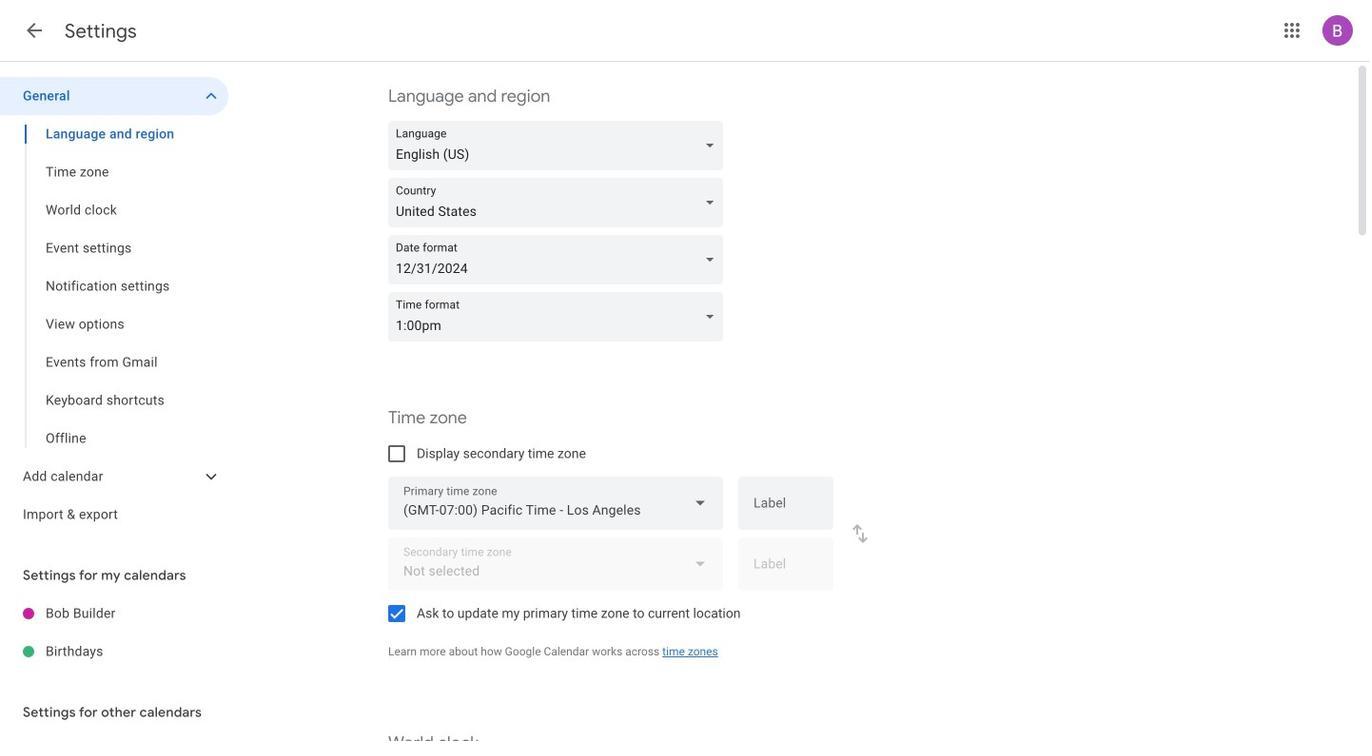 Task type: locate. For each thing, give the bounding box(es) containing it.
go back image
[[23, 19, 46, 42]]

birthdays tree item
[[0, 633, 228, 671]]

tree
[[0, 77, 228, 534], [0, 595, 228, 671]]

heading
[[65, 19, 137, 43]]

None field
[[388, 121, 731, 170], [388, 178, 731, 228], [388, 235, 731, 285], [388, 292, 731, 342], [388, 477, 724, 530], [388, 121, 731, 170], [388, 178, 731, 228], [388, 235, 731, 285], [388, 292, 731, 342], [388, 477, 724, 530]]

1 vertical spatial tree
[[0, 595, 228, 671]]

0 vertical spatial tree
[[0, 77, 228, 534]]

Label for primary time zone. text field
[[754, 497, 819, 524]]

bob builder tree item
[[0, 595, 228, 633]]

group
[[0, 115, 228, 458]]

2 tree from the top
[[0, 595, 228, 671]]



Task type: describe. For each thing, give the bounding box(es) containing it.
1 tree from the top
[[0, 77, 228, 534]]

Label for secondary time zone. text field
[[754, 558, 819, 585]]

general tree item
[[0, 77, 228, 115]]



Task type: vqa. For each thing, say whether or not it's contained in the screenshot.
Jeremy Miller TREE ITEM
no



